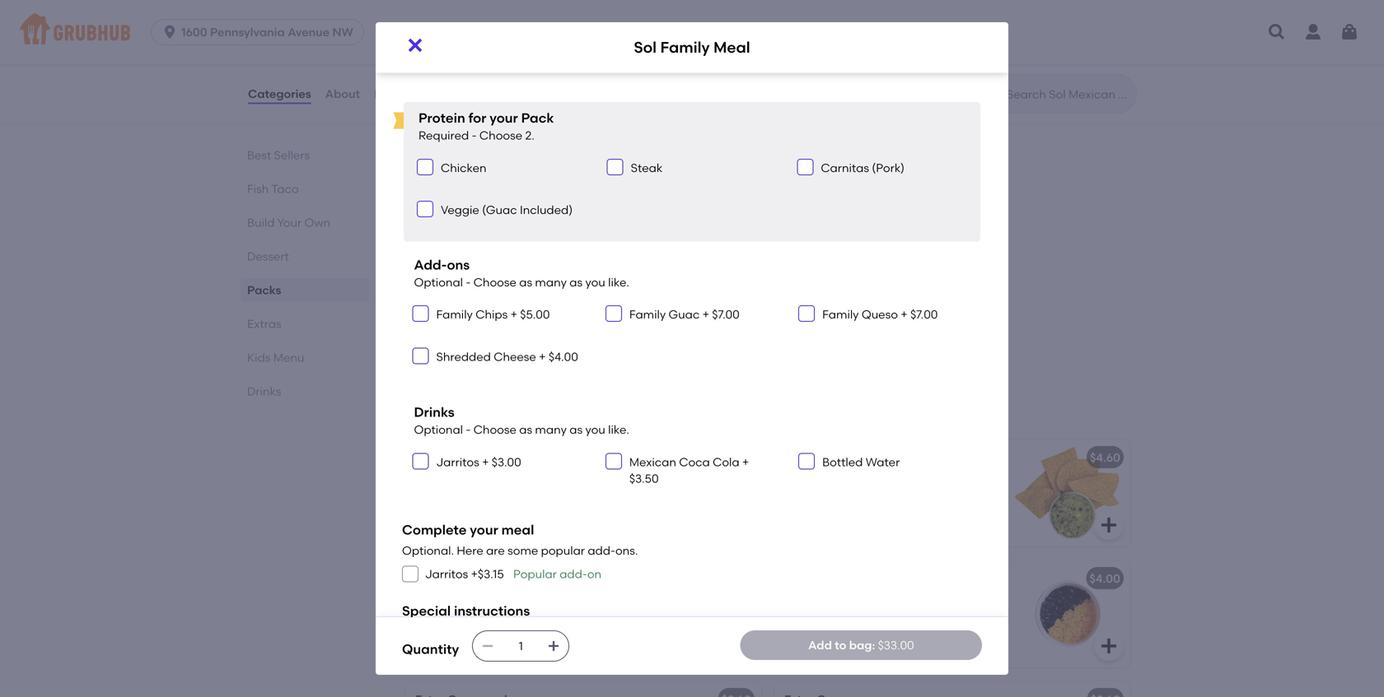 Task type: describe. For each thing, give the bounding box(es) containing it.
1 horizontal spatial gallo,
[[499, 45, 537, 61]]

guac
[[669, 308, 700, 322]]

optional inside the add-ons optional - choose as many as you like.
[[414, 276, 463, 290]]

add-
[[414, 257, 447, 273]]

0 horizontal spatial rice,
[[477, 328, 504, 342]]

0 vertical spatial feeds
[[402, 27, 440, 43]]

carnitas
[[821, 161, 869, 175]]

svg image up extra guacamole image
[[730, 637, 750, 657]]

0 horizontal spatial gallo,
[[433, 345, 465, 359]]

family queso + $7.00
[[822, 308, 938, 322]]

guacamole
[[845, 454, 912, 468]]

choose inside the add-ons optional - choose as many as you like.
[[474, 276, 517, 290]]

0 vertical spatial your
[[494, 27, 522, 43]]

chips for chips
[[415, 451, 448, 465]]

taco
[[271, 182, 299, 196]]

chips for chips and guacamole
[[784, 454, 817, 468]]

0 vertical spatial to
[[463, 27, 477, 43]]

$4.60
[[1090, 451, 1121, 465]]

0 vertical spatial choice
[[525, 27, 568, 43]]

coca
[[679, 456, 710, 470]]

you inside drinks optional - choose as many as you like.
[[585, 423, 605, 437]]

0 vertical spatial beans,
[[402, 45, 445, 61]]

0 horizontal spatial tortillas,
[[492, 311, 538, 325]]

chips and guacamole
[[784, 454, 912, 468]]

fish
[[247, 182, 269, 196]]

optional.
[[402, 544, 454, 558]]

svg image inside 1600 pennsylvania avenue nw button
[[162, 24, 178, 40]]

kids
[[247, 351, 271, 365]]

pack
[[521, 110, 554, 126]]

kids menu
[[247, 351, 304, 365]]

0 vertical spatial black
[[942, 27, 977, 43]]

$33.00
[[878, 639, 914, 653]]

0 vertical spatial 4.
[[480, 27, 491, 43]]

$4.00 inside button
[[1090, 572, 1121, 586]]

(pork)
[[872, 161, 905, 175]]

popular add-on
[[513, 568, 602, 582]]

- inside drinks optional - choose as many as you like.
[[466, 423, 471, 437]]

popular
[[513, 568, 557, 582]]

your inside the protein for your pack required - choose 2.
[[490, 110, 518, 126]]

for
[[469, 110, 486, 126]]

1 horizontal spatial verde,
[[633, 45, 674, 61]]

1600 pennsylvania avenue nw
[[181, 25, 353, 39]]

popular
[[541, 544, 585, 558]]

1 vertical spatial white
[[441, 328, 474, 342]]

0 horizontal spatial pico
[[448, 45, 476, 61]]

reviews
[[374, 87, 420, 101]]

here
[[457, 544, 483, 558]]

0 horizontal spatial meal
[[476, 271, 503, 285]]

0 vertical spatial packs
[[402, 221, 455, 243]]

0 vertical spatial tortillas,
[[686, 27, 739, 43]]

many inside drinks optional - choose as many as you like.
[[535, 423, 567, 437]]

family guac + $7.00
[[629, 308, 740, 322]]

caramel
[[571, 115, 618, 129]]

1 horizontal spatial meal
[[714, 38, 750, 57]]

2 vertical spatial to
[[835, 639, 847, 653]]

0 horizontal spatial lettuce,
[[468, 345, 514, 359]]

on
[[587, 568, 602, 582]]

some
[[508, 544, 538, 558]]

about button
[[324, 64, 361, 124]]

0 vertical spatial 8
[[676, 27, 683, 43]]

veggie
[[441, 203, 479, 217]]

steak
[[631, 161, 663, 175]]

are
[[486, 544, 505, 558]]

svg image left the guac at top
[[609, 309, 619, 319]]

1 horizontal spatial accompanied
[[742, 27, 833, 43]]

0 horizontal spatial black
[[507, 328, 538, 342]]

drinks for drinks optional - choose as many as you like.
[[414, 405, 455, 421]]

1 horizontal spatial beans,
[[540, 328, 578, 342]]

cheese
[[494, 350, 536, 364]]

mexican coca cola + $3.50
[[629, 456, 749, 486]]

1 vertical spatial choice
[[522, 295, 560, 309]]

0 horizontal spatial dessert
[[247, 250, 289, 264]]

water
[[866, 456, 900, 470]]

+ inside mexican coca cola + $3.50
[[742, 456, 749, 470]]

$4.75
[[722, 92, 751, 106]]

chocolate
[[498, 115, 555, 129]]

jarritos + $3.15
[[425, 568, 504, 582]]

0 horizontal spatial with
[[415, 328, 439, 342]]

and inside button
[[451, 572, 473, 586]]

0 vertical spatial feeds up to 4. your choice of 2 protein and 8 tortillas, accompanied with white rice, black beans, pico de gallo, lettuce, salsa verde, salsa roja, and sour cream.
[[402, 27, 980, 61]]

1 vertical spatial sol
[[415, 271, 433, 285]]

2 vertical spatial protein
[[415, 311, 455, 325]]

pennsylvania
[[210, 25, 285, 39]]

0 horizontal spatial verde,
[[549, 345, 585, 359]]

sellers
[[274, 148, 310, 162]]

ons.
[[615, 544, 638, 558]]

0 horizontal spatial add-
[[560, 568, 587, 582]]

0 vertical spatial of
[[571, 27, 584, 43]]

ons
[[447, 257, 470, 273]]

choose inside drinks optional - choose as many as you like.
[[474, 423, 517, 437]]

svg image left input item quantity number field
[[481, 640, 495, 653]]

own
[[304, 216, 330, 230]]

2 churros with chocolate or caramel
[[415, 115, 618, 129]]

instructions
[[454, 603, 530, 619]]

best
[[247, 148, 271, 162]]

bag:
[[849, 639, 875, 653]]

1 vertical spatial of
[[563, 295, 574, 309]]

2 horizontal spatial with
[[836, 27, 863, 43]]

complete your meal optional. here are some popular add-ons.
[[402, 523, 638, 558]]

0 vertical spatial churros
[[415, 92, 460, 106]]

1 horizontal spatial 2
[[576, 295, 583, 309]]

chips and queso image
[[638, 561, 761, 668]]

1 vertical spatial up
[[451, 295, 466, 309]]

chips and queso button
[[405, 561, 761, 668]]

special
[[402, 603, 451, 619]]

categories button
[[247, 64, 312, 124]]

1 horizontal spatial rice,
[[907, 27, 938, 43]]

best sellers
[[247, 148, 310, 162]]

categories
[[248, 87, 311, 101]]

$5.00
[[520, 308, 550, 322]]

many inside the add-ons optional - choose as many as you like.
[[535, 276, 567, 290]]

0 horizontal spatial de
[[415, 345, 430, 359]]

svg image left the mexican
[[609, 457, 619, 467]]

drinks optional - choose as many as you like.
[[414, 405, 629, 437]]

chips and queso
[[415, 572, 512, 586]]

or
[[557, 115, 569, 129]]

0 vertical spatial cream.
[[812, 45, 860, 61]]

0 horizontal spatial 2
[[415, 115, 422, 129]]

2 horizontal spatial 2
[[587, 27, 595, 43]]

- inside the add-ons optional - choose as many as you like.
[[466, 276, 471, 290]]

add-ons optional - choose as many as you like.
[[414, 257, 629, 290]]

0 vertical spatial roja,
[[715, 45, 747, 61]]

quantity
[[402, 642, 459, 658]]

1 vertical spatial extras
[[402, 401, 457, 422]]

1 horizontal spatial sol
[[634, 38, 657, 57]]

rice and beans image
[[1007, 561, 1131, 668]]

shredded
[[436, 350, 491, 364]]

0 horizontal spatial sol family meal
[[415, 271, 503, 285]]

mexican
[[629, 456, 676, 470]]

fish taco
[[247, 182, 299, 196]]

veggie (guac included)
[[441, 203, 573, 217]]

jarritos for jarritos + $3.00
[[436, 456, 479, 470]]



Task type: vqa. For each thing, say whether or not it's contained in the screenshot.
Jasmine
no



Task type: locate. For each thing, give the bounding box(es) containing it.
0 vertical spatial drinks
[[247, 385, 281, 399]]

add- inside complete your meal optional. here are some popular add-ons.
[[588, 544, 615, 558]]

1 vertical spatial sour
[[471, 362, 496, 376]]

protein
[[598, 27, 644, 43], [419, 110, 465, 126], [415, 311, 455, 325]]

1600 pennsylvania avenue nw button
[[151, 19, 371, 45]]

required
[[419, 129, 469, 143]]

choose up $3.00
[[474, 423, 517, 437]]

1 vertical spatial add-
[[560, 568, 587, 582]]

- up jarritos + $3.00
[[466, 423, 471, 437]]

1 vertical spatial feeds
[[415, 295, 448, 309]]

1 horizontal spatial with
[[472, 115, 495, 129]]

jarritos down optional.
[[425, 568, 468, 582]]

beans, up 'reviews'
[[402, 45, 445, 61]]

gallo, down family chips + $5.00
[[433, 345, 465, 359]]

1 vertical spatial jarritos
[[425, 568, 468, 582]]

lettuce,
[[540, 45, 592, 61], [468, 345, 514, 359]]

$7.00 for family queso + $7.00
[[910, 308, 938, 322]]

1 vertical spatial pico
[[580, 328, 605, 342]]

1 horizontal spatial de
[[479, 45, 496, 61]]

1 horizontal spatial pico
[[580, 328, 605, 342]]

2 like. from the top
[[608, 423, 629, 437]]

drinks down kids
[[247, 385, 281, 399]]

choose inside the protein for your pack required - choose 2.
[[480, 129, 523, 143]]

2 vertical spatial with
[[415, 328, 439, 342]]

rice,
[[907, 27, 938, 43], [477, 328, 504, 342]]

roja,
[[715, 45, 747, 61], [415, 362, 443, 376]]

1 like. from the top
[[608, 276, 629, 290]]

chips and guacamole image
[[1007, 440, 1131, 547]]

svg image
[[1267, 22, 1287, 42], [1340, 22, 1360, 42], [162, 24, 178, 40], [405, 35, 425, 55], [420, 162, 430, 172], [800, 162, 810, 172], [420, 205, 430, 214], [416, 309, 426, 319], [802, 309, 812, 319], [416, 351, 426, 361], [416, 457, 426, 467], [802, 457, 812, 467], [405, 570, 415, 580], [1099, 637, 1119, 657], [547, 640, 560, 653]]

dessert up 'reviews'
[[402, 42, 468, 63]]

+
[[511, 308, 517, 322], [703, 308, 709, 322], [901, 308, 908, 322], [539, 350, 546, 364], [482, 456, 489, 470], [742, 456, 749, 470], [471, 568, 478, 582]]

chips inside button
[[415, 572, 448, 586]]

shredded cheese + $4.00
[[436, 350, 578, 364]]

packs
[[402, 221, 455, 243], [247, 283, 281, 297]]

beans, down $5.00
[[540, 328, 578, 342]]

gallo, up pack
[[499, 45, 537, 61]]

2.
[[525, 129, 535, 143]]

extra queso image
[[1007, 682, 1131, 698]]

0 vertical spatial accompanied
[[742, 27, 833, 43]]

white
[[867, 27, 904, 43], [441, 328, 474, 342]]

you inside the add-ons optional - choose as many as you like.
[[585, 276, 605, 290]]

0 horizontal spatial 8
[[483, 311, 490, 325]]

0 vertical spatial white
[[867, 27, 904, 43]]

Input item quantity number field
[[503, 632, 539, 662]]

1 horizontal spatial cream.
[[812, 45, 860, 61]]

$3.50
[[629, 472, 659, 486]]

avenue
[[288, 25, 330, 39]]

0 horizontal spatial queso
[[476, 572, 512, 586]]

accompanied down the add-ons optional - choose as many as you like.
[[541, 311, 620, 325]]

1 vertical spatial roja,
[[415, 362, 443, 376]]

1 horizontal spatial black
[[942, 27, 977, 43]]

1 vertical spatial cream.
[[499, 362, 541, 376]]

0 vertical spatial 2
[[587, 27, 595, 43]]

family chips + $5.00
[[436, 308, 550, 322]]

1600
[[181, 25, 207, 39]]

2 you from the top
[[585, 423, 605, 437]]

1 horizontal spatial sour
[[779, 45, 808, 61]]

svg image left "steak"
[[610, 162, 620, 172]]

sour
[[779, 45, 808, 61], [471, 362, 496, 376]]

drinks down shredded
[[414, 405, 455, 421]]

1 horizontal spatial tortillas,
[[686, 27, 739, 43]]

drinks inside drinks optional - choose as many as you like.
[[414, 405, 455, 421]]

$7.00 for family guac + $7.00
[[712, 308, 740, 322]]

- inside the protein for your pack required - choose 2.
[[472, 129, 477, 143]]

family for family guac + $7.00
[[629, 308, 666, 322]]

churros image
[[638, 81, 761, 188]]

extras down shredded
[[402, 401, 457, 422]]

jarritos + $3.00
[[436, 456, 521, 470]]

0 vertical spatial rice,
[[907, 27, 938, 43]]

1 vertical spatial like.
[[608, 423, 629, 437]]

tortillas, up cheese
[[492, 311, 538, 325]]

2 many from the top
[[535, 423, 567, 437]]

1 vertical spatial your
[[470, 523, 498, 539]]

1 vertical spatial 4.
[[483, 295, 492, 309]]

chips down optional.
[[415, 572, 448, 586]]

-
[[472, 129, 477, 143], [466, 276, 471, 290], [466, 423, 471, 437]]

optional inside drinks optional - choose as many as you like.
[[414, 423, 463, 437]]

pico
[[448, 45, 476, 61], [580, 328, 605, 342]]

tortillas, up the $4.75
[[686, 27, 739, 43]]

2 optional from the top
[[414, 423, 463, 437]]

1 vertical spatial tortillas,
[[492, 311, 538, 325]]

0 horizontal spatial sour
[[471, 362, 496, 376]]

optional
[[414, 276, 463, 290], [414, 423, 463, 437]]

many
[[535, 276, 567, 290], [535, 423, 567, 437]]

add
[[808, 639, 832, 653]]

1 vertical spatial queso
[[476, 572, 512, 586]]

many down cheese
[[535, 423, 567, 437]]

main navigation navigation
[[0, 0, 1384, 64]]

1 horizontal spatial roja,
[[715, 45, 747, 61]]

de up for
[[479, 45, 496, 61]]

your up are
[[470, 523, 498, 539]]

salsa
[[595, 45, 630, 61], [677, 45, 712, 61], [516, 345, 547, 359], [588, 345, 618, 359]]

with
[[836, 27, 863, 43], [472, 115, 495, 129], [415, 328, 439, 342]]

choose left 2. on the top left of page
[[480, 129, 523, 143]]

about
[[325, 87, 360, 101]]

churros up required
[[415, 92, 460, 106]]

packs up "add-"
[[402, 221, 455, 243]]

queso
[[862, 308, 898, 322], [476, 572, 512, 586]]

choose up family chips + $5.00
[[474, 276, 517, 290]]

meal up the $4.75
[[714, 38, 750, 57]]

1 $7.00 from the left
[[712, 308, 740, 322]]

$4.00 button
[[775, 561, 1131, 668]]

like. inside drinks optional - choose as many as you like.
[[608, 423, 629, 437]]

tortillas,
[[686, 27, 739, 43], [492, 311, 538, 325]]

1 vertical spatial with
[[472, 115, 495, 129]]

meal
[[502, 523, 534, 539]]

sol
[[634, 38, 657, 57], [415, 271, 433, 285]]

(guac
[[482, 203, 517, 217]]

lettuce, up or
[[540, 45, 592, 61]]

0 vertical spatial choose
[[480, 129, 523, 143]]

add-
[[588, 544, 615, 558], [560, 568, 587, 582]]

your
[[490, 110, 518, 126], [470, 523, 498, 539]]

1 horizontal spatial $7.00
[[910, 308, 938, 322]]

1 vertical spatial your
[[277, 216, 302, 230]]

Search Sol Mexican Grill search field
[[1005, 87, 1131, 102]]

de left shredded
[[415, 345, 430, 359]]

carnitas (pork)
[[821, 161, 905, 175]]

nw
[[332, 25, 353, 39]]

1 vertical spatial choose
[[474, 276, 517, 290]]

sol family meal up family chips + $5.00
[[415, 271, 503, 285]]

1 vertical spatial to
[[469, 295, 480, 309]]

0 vertical spatial verde,
[[633, 45, 674, 61]]

jarritos left $3.00
[[436, 456, 479, 470]]

meal right ons
[[476, 271, 503, 285]]

add to bag: $33.00
[[808, 639, 914, 653]]

jarritos for jarritos + $3.15
[[425, 568, 468, 582]]

1 horizontal spatial $4.00
[[1090, 572, 1121, 586]]

1 vertical spatial protein
[[419, 110, 465, 126]]

included)
[[520, 203, 573, 217]]

$7.00
[[712, 308, 740, 322], [910, 308, 938, 322]]

1 vertical spatial churros
[[424, 115, 469, 129]]

cola
[[713, 456, 740, 470]]

0 vertical spatial queso
[[862, 308, 898, 322]]

optional down "add-"
[[414, 276, 463, 290]]

$3.15
[[478, 568, 504, 582]]

sol family meal
[[634, 38, 750, 57], [415, 271, 503, 285]]

0 vertical spatial optional
[[414, 276, 463, 290]]

meal
[[714, 38, 750, 57], [476, 271, 503, 285]]

choice
[[525, 27, 568, 43], [522, 295, 560, 309]]

bottled
[[822, 456, 863, 470]]

0 horizontal spatial roja,
[[415, 362, 443, 376]]

0 horizontal spatial sol
[[415, 271, 433, 285]]

dessert down build
[[247, 250, 289, 264]]

special instructions
[[402, 603, 530, 619]]

reviews button
[[373, 64, 421, 124]]

churros up chicken
[[424, 115, 469, 129]]

0 vertical spatial up
[[443, 27, 460, 43]]

feeds up 'reviews'
[[402, 27, 440, 43]]

svg image
[[610, 162, 620, 172], [609, 309, 619, 319], [609, 457, 619, 467], [1099, 516, 1119, 535], [730, 637, 750, 657], [481, 640, 495, 653]]

verde,
[[633, 45, 674, 61], [549, 345, 585, 359]]

chips image
[[638, 440, 761, 547]]

0 horizontal spatial $7.00
[[712, 308, 740, 322]]

family for family queso + $7.00
[[822, 308, 859, 322]]

1 vertical spatial feeds up to 4. your choice of 2 protein and 8 tortillas, accompanied with white rice, black beans, pico de gallo, lettuce, salsa verde, salsa roja, and sour cream.
[[415, 295, 620, 376]]

1 horizontal spatial white
[[867, 27, 904, 43]]

0 horizontal spatial packs
[[247, 283, 281, 297]]

extras
[[247, 317, 281, 331], [402, 401, 457, 422]]

0 vertical spatial gallo,
[[499, 45, 537, 61]]

up
[[443, 27, 460, 43], [451, 295, 466, 309]]

1 optional from the top
[[414, 276, 463, 290]]

choose
[[480, 129, 523, 143], [474, 276, 517, 290], [474, 423, 517, 437]]

complete
[[402, 523, 467, 539]]

8
[[676, 27, 683, 43], [483, 311, 490, 325]]

$2.50
[[722, 451, 751, 465]]

your right for
[[490, 110, 518, 126]]

- down for
[[472, 129, 477, 143]]

1 horizontal spatial dessert
[[402, 42, 468, 63]]

black
[[942, 27, 977, 43], [507, 328, 538, 342]]

$3.00
[[492, 456, 521, 470]]

0 horizontal spatial white
[[441, 328, 474, 342]]

1 horizontal spatial lettuce,
[[540, 45, 592, 61]]

extra guacamole image
[[638, 682, 761, 698]]

0 horizontal spatial accompanied
[[541, 311, 620, 325]]

1 vertical spatial black
[[507, 328, 538, 342]]

0 vertical spatial $4.00
[[549, 350, 578, 364]]

2 $7.00 from the left
[[910, 308, 938, 322]]

0 vertical spatial many
[[535, 276, 567, 290]]

2 vertical spatial choose
[[474, 423, 517, 437]]

chips up complete
[[415, 451, 448, 465]]

churros
[[415, 92, 460, 106], [424, 115, 469, 129]]

1 vertical spatial de
[[415, 345, 430, 359]]

sol family meal image
[[638, 260, 761, 367]]

sol family meal up the $4.75
[[634, 38, 750, 57]]

1 vertical spatial 8
[[483, 311, 490, 325]]

1 vertical spatial optional
[[414, 423, 463, 437]]

and
[[647, 27, 672, 43], [751, 45, 776, 61], [458, 311, 480, 325], [446, 362, 468, 376], [820, 454, 842, 468], [451, 572, 473, 586]]

0 vertical spatial protein
[[598, 27, 644, 43]]

svg image down the $4.60
[[1099, 516, 1119, 535]]

chips for chips and queso
[[415, 572, 448, 586]]

bottled water
[[822, 456, 900, 470]]

0 horizontal spatial $4.00
[[549, 350, 578, 364]]

extras up kids
[[247, 317, 281, 331]]

chips left $5.00
[[476, 308, 508, 322]]

lettuce, down family chips + $5.00
[[468, 345, 514, 359]]

many up $5.00
[[535, 276, 567, 290]]

build
[[247, 216, 275, 230]]

1 vertical spatial $4.00
[[1090, 572, 1121, 586]]

0 horizontal spatial drinks
[[247, 385, 281, 399]]

1 vertical spatial rice,
[[477, 328, 504, 342]]

packs down build
[[247, 283, 281, 297]]

build your own
[[247, 216, 330, 230]]

1 vertical spatial dessert
[[247, 250, 289, 264]]

1 vertical spatial drinks
[[414, 405, 455, 421]]

2 vertical spatial your
[[495, 295, 519, 309]]

0 vertical spatial de
[[479, 45, 496, 61]]

1 vertical spatial 2
[[415, 115, 422, 129]]

1 vertical spatial -
[[466, 276, 471, 290]]

protein for your pack required - choose 2.
[[419, 110, 554, 143]]

$4.00
[[549, 350, 578, 364], [1090, 572, 1121, 586]]

of
[[571, 27, 584, 43], [563, 295, 574, 309]]

chips left the "bottled"
[[784, 454, 817, 468]]

- down ons
[[466, 276, 471, 290]]

jarritos
[[436, 456, 479, 470], [425, 568, 468, 582]]

feeds down "add-"
[[415, 295, 448, 309]]

0 vertical spatial dessert
[[402, 42, 468, 63]]

optional up jarritos + $3.00
[[414, 423, 463, 437]]

menu
[[273, 351, 304, 365]]

1 you from the top
[[585, 276, 605, 290]]

add- up on
[[588, 544, 615, 558]]

queso inside button
[[476, 572, 512, 586]]

like.
[[608, 276, 629, 290], [608, 423, 629, 437]]

1 horizontal spatial sol family meal
[[634, 38, 750, 57]]

0 vertical spatial add-
[[588, 544, 615, 558]]

0 vertical spatial with
[[836, 27, 863, 43]]

accompanied up the $4.75
[[742, 27, 833, 43]]

chicken
[[441, 161, 487, 175]]

drinks for drinks
[[247, 385, 281, 399]]

your inside complete your meal optional. here are some popular add-ons.
[[470, 523, 498, 539]]

like. inside the add-ons optional - choose as many as you like.
[[608, 276, 629, 290]]

family for family chips + $5.00
[[436, 308, 473, 322]]

family
[[660, 38, 710, 57], [435, 271, 473, 285], [436, 308, 473, 322], [629, 308, 666, 322], [822, 308, 859, 322]]

as
[[519, 276, 532, 290], [570, 276, 583, 290], [519, 423, 532, 437], [570, 423, 583, 437]]

0 horizontal spatial extras
[[247, 317, 281, 331]]

protein inside the protein for your pack required - choose 2.
[[419, 110, 465, 126]]

de
[[479, 45, 496, 61], [415, 345, 430, 359]]

1 many from the top
[[535, 276, 567, 290]]

1 vertical spatial verde,
[[549, 345, 585, 359]]

beans,
[[402, 45, 445, 61], [540, 328, 578, 342]]

add- down popular
[[560, 568, 587, 582]]



